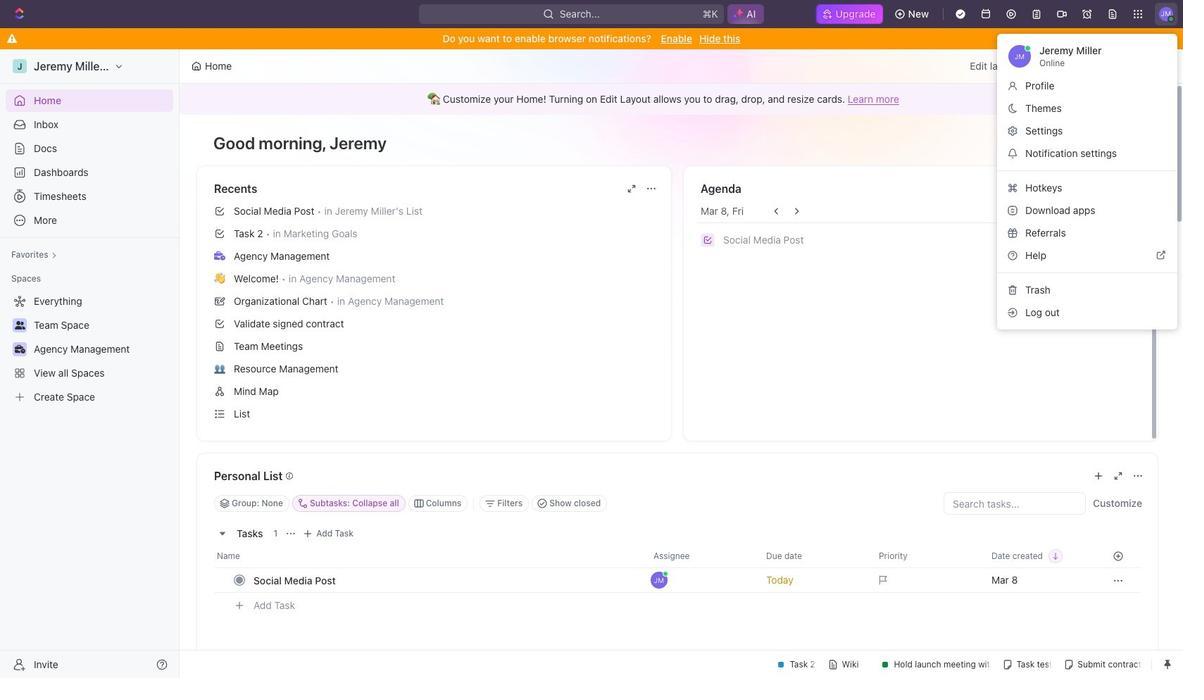 Task type: locate. For each thing, give the bounding box(es) containing it.
Search tasks... text field
[[945, 493, 1086, 514]]

tree
[[6, 290, 173, 409]]

sidebar navigation
[[0, 49, 180, 679]]



Task type: describe. For each thing, give the bounding box(es) containing it.
business time image
[[214, 251, 225, 260]]

tree inside sidebar navigation
[[6, 290, 173, 409]]



Task type: vqa. For each thing, say whether or not it's contained in the screenshot.
Search tasks... text field
yes



